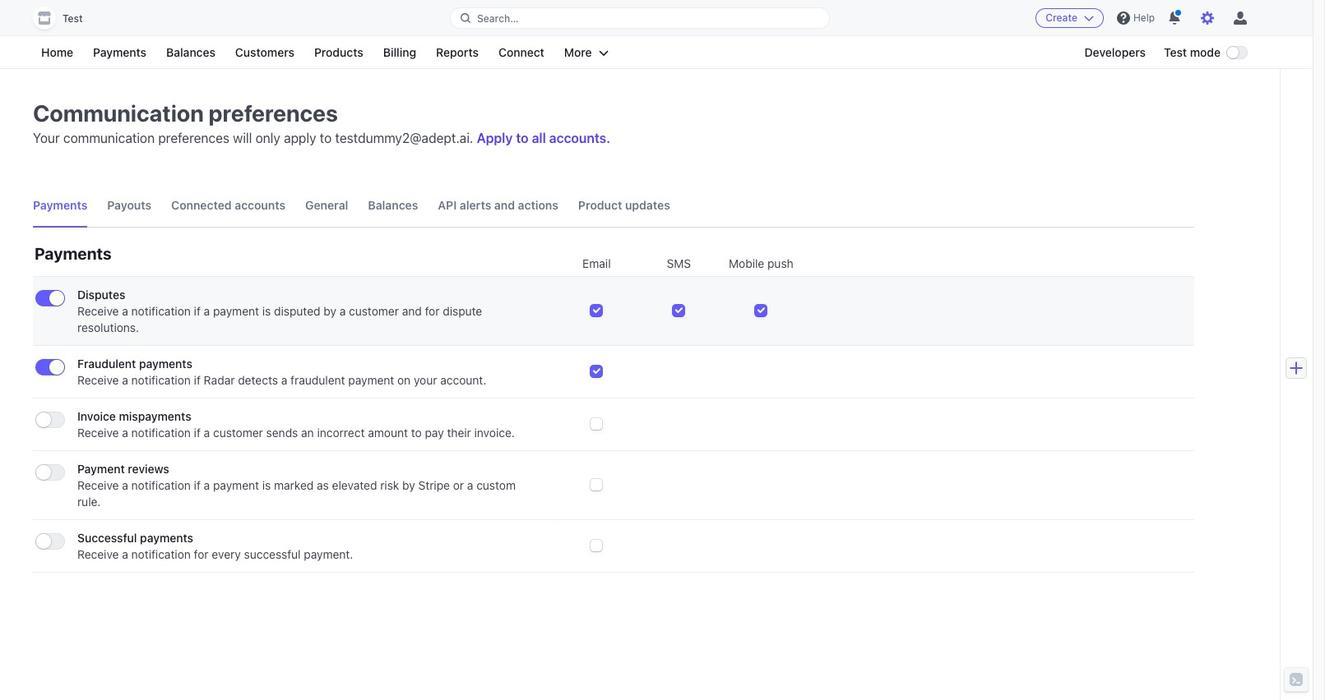Task type: vqa. For each thing, say whether or not it's contained in the screenshot.
Business
no



Task type: describe. For each thing, give the bounding box(es) containing it.
payments link
[[85, 43, 155, 63]]

disputes receive a notification if a payment is disputed by a customer and for dispute resolutions.
[[77, 288, 482, 335]]

sms
[[667, 257, 691, 271]]

search…
[[477, 12, 519, 24]]

notification for successful payments
[[131, 548, 191, 562]]

alerts
[[460, 198, 491, 212]]

accounts.
[[549, 131, 611, 146]]

testdummy2@adept.ai.
[[335, 131, 473, 146]]

successful payments receive a notification for every successful payment.
[[77, 531, 353, 562]]

notification for invoice mispayments
[[131, 426, 191, 440]]

will
[[233, 131, 252, 146]]

your
[[33, 131, 60, 146]]

customers
[[235, 45, 294, 59]]

account.
[[440, 373, 486, 387]]

communication
[[33, 100, 204, 127]]

radar
[[204, 373, 235, 387]]

connected accounts
[[171, 198, 286, 212]]

apply
[[284, 131, 316, 146]]

test for test mode
[[1164, 45, 1187, 59]]

for inside disputes receive a notification if a payment is disputed by a customer and for dispute resolutions.
[[425, 304, 440, 318]]

api alerts and actions
[[438, 198, 559, 212]]

invoice mispayments receive a notification if a customer sends an incorrect amount to pay their invoice.
[[77, 410, 515, 440]]

general
[[305, 198, 348, 212]]

reports
[[436, 45, 479, 59]]

tab list containing payments
[[33, 184, 1195, 228]]

notification inside disputes receive a notification if a payment is disputed by a customer and for dispute resolutions.
[[131, 304, 191, 318]]

receive inside disputes receive a notification if a payment is disputed by a customer and for dispute resolutions.
[[77, 304, 119, 318]]

payment
[[77, 462, 125, 476]]

0 horizontal spatial balances
[[166, 45, 215, 59]]

developers
[[1085, 45, 1146, 59]]

create
[[1046, 12, 1078, 24]]

receive for payment
[[77, 479, 119, 493]]

is inside disputes receive a notification if a payment is disputed by a customer and for dispute resolutions.
[[262, 304, 271, 318]]

push
[[768, 257, 794, 271]]

payments for fraudulent payments
[[139, 357, 192, 371]]

a down reviews
[[122, 479, 128, 493]]

risk
[[380, 479, 399, 493]]

as
[[317, 479, 329, 493]]

successful
[[77, 531, 137, 545]]

if for reviews
[[194, 479, 201, 493]]

payment inside fraudulent payments receive a notification if radar detects a fraudulent payment on your account.
[[348, 373, 394, 387]]

notification for payment reviews
[[131, 479, 191, 493]]

mobile
[[729, 257, 764, 271]]

api
[[438, 198, 457, 212]]

detects
[[238, 373, 278, 387]]

actions
[[518, 198, 559, 212]]

mispayments
[[119, 410, 191, 424]]

sends
[[266, 426, 298, 440]]

for inside successful payments receive a notification for every successful payment.
[[194, 548, 209, 562]]

apply
[[477, 131, 513, 146]]

customer inside disputes receive a notification if a payment is disputed by a customer and for dispute resolutions.
[[349, 304, 399, 318]]

receive for successful
[[77, 548, 119, 562]]

and inside disputes receive a notification if a payment is disputed by a customer and for dispute resolutions.
[[402, 304, 422, 318]]

product
[[578, 198, 622, 212]]

home
[[41, 45, 73, 59]]

if for payments
[[194, 373, 201, 387]]

0 vertical spatial payments
[[93, 45, 146, 59]]

a up successful payments receive a notification for every successful payment.
[[204, 479, 210, 493]]

invoice
[[77, 410, 116, 424]]

accounts
[[235, 198, 286, 212]]

resolutions.
[[77, 321, 139, 335]]

more button
[[556, 43, 617, 63]]

fraudulent
[[291, 373, 345, 387]]

payment.
[[304, 548, 353, 562]]

payouts
[[107, 198, 151, 212]]

communication
[[63, 131, 155, 146]]

payments for payments
[[35, 244, 112, 263]]

a down radar
[[204, 426, 210, 440]]

test button
[[33, 7, 99, 30]]

help
[[1134, 12, 1155, 24]]

product updates
[[578, 198, 670, 212]]

fraudulent
[[77, 357, 136, 371]]

payment inside disputes receive a notification if a payment is disputed by a customer and for dispute resolutions.
[[213, 304, 259, 318]]

by inside the payment reviews receive a notification if a payment is marked as elevated risk by stripe or a custom rule.
[[402, 479, 415, 493]]

amount
[[368, 426, 408, 440]]

updates
[[625, 198, 670, 212]]



Task type: locate. For each thing, give the bounding box(es) containing it.
receive inside the payment reviews receive a notification if a payment is marked as elevated risk by stripe or a custom rule.
[[77, 479, 119, 493]]

is left marked at the bottom of page
[[262, 479, 271, 493]]

customer up on
[[349, 304, 399, 318]]

1 vertical spatial by
[[402, 479, 415, 493]]

successful
[[244, 548, 301, 562]]

payments
[[139, 357, 192, 371], [140, 531, 193, 545]]

1 is from the top
[[262, 304, 271, 318]]

0 vertical spatial for
[[425, 304, 440, 318]]

1 vertical spatial customer
[[213, 426, 263, 440]]

incorrect
[[317, 426, 365, 440]]

notification for fraudulent payments
[[131, 373, 191, 387]]

0 vertical spatial customer
[[349, 304, 399, 318]]

0 horizontal spatial test
[[63, 12, 83, 25]]

all
[[532, 131, 546, 146]]

mode
[[1190, 45, 1221, 59]]

1 horizontal spatial customer
[[349, 304, 399, 318]]

receive for fraudulent
[[77, 373, 119, 387]]

0 horizontal spatial to
[[320, 131, 332, 146]]

1 vertical spatial balances
[[368, 198, 418, 212]]

payment
[[213, 304, 259, 318], [348, 373, 394, 387], [213, 479, 259, 493]]

billing link
[[375, 43, 425, 63]]

by inside disputes receive a notification if a payment is disputed by a customer and for dispute resolutions.
[[324, 304, 336, 318]]

customers link
[[227, 43, 303, 63]]

3 if from the top
[[194, 426, 201, 440]]

payment inside the payment reviews receive a notification if a payment is marked as elevated risk by stripe or a custom rule.
[[213, 479, 259, 493]]

fraudulent payments receive a notification if radar detects a fraudulent payment on your account.
[[77, 357, 486, 387]]

2 notification from the top
[[131, 373, 191, 387]]

preferences
[[209, 100, 338, 127], [158, 131, 230, 146]]

connect
[[499, 45, 544, 59]]

receive
[[77, 304, 119, 318], [77, 373, 119, 387], [77, 426, 119, 440], [77, 479, 119, 493], [77, 548, 119, 562]]

payments for communication preferences
[[33, 198, 87, 212]]

products link
[[306, 43, 372, 63]]

5 notification from the top
[[131, 548, 191, 562]]

payment left on
[[348, 373, 394, 387]]

0 vertical spatial is
[[262, 304, 271, 318]]

apply to all accounts. button
[[477, 131, 611, 146]]

test
[[63, 12, 83, 25], [1164, 45, 1187, 59]]

notification inside fraudulent payments receive a notification if radar detects a fraudulent payment on your account.
[[131, 373, 191, 387]]

disputes
[[77, 288, 125, 302]]

1 vertical spatial payment
[[348, 373, 394, 387]]

receive inside invoice mispayments receive a notification if a customer sends an incorrect amount to pay their invoice.
[[77, 426, 119, 440]]

a up resolutions.
[[122, 304, 128, 318]]

2 receive from the top
[[77, 373, 119, 387]]

1 receive from the top
[[77, 304, 119, 318]]

invoice.
[[474, 426, 515, 440]]

if for mispayments
[[194, 426, 201, 440]]

mobile push
[[729, 257, 794, 271]]

2 horizontal spatial to
[[516, 131, 529, 146]]

if inside the payment reviews receive a notification if a payment is marked as elevated risk by stripe or a custom rule.
[[194, 479, 201, 493]]

payments up mispayments
[[139, 357, 192, 371]]

balances left api
[[368, 198, 418, 212]]

and left dispute
[[402, 304, 422, 318]]

receive down the disputes
[[77, 304, 119, 318]]

their
[[447, 426, 471, 440]]

email
[[583, 257, 611, 271]]

2 is from the top
[[262, 479, 271, 493]]

1 vertical spatial payments
[[140, 531, 193, 545]]

test for test
[[63, 12, 83, 25]]

reviews
[[128, 462, 169, 476]]

0 vertical spatial payments
[[139, 357, 192, 371]]

0 horizontal spatial and
[[402, 304, 422, 318]]

test left mode
[[1164, 45, 1187, 59]]

0 vertical spatial and
[[494, 198, 515, 212]]

1 vertical spatial test
[[1164, 45, 1187, 59]]

tab list
[[33, 184, 1195, 228]]

to left all
[[516, 131, 529, 146]]

1 horizontal spatial by
[[402, 479, 415, 493]]

is
[[262, 304, 271, 318], [262, 479, 271, 493]]

notification down mispayments
[[131, 426, 191, 440]]

1 vertical spatial for
[[194, 548, 209, 562]]

balances inside tab list
[[368, 198, 418, 212]]

and
[[494, 198, 515, 212], [402, 304, 422, 318]]

4 notification from the top
[[131, 479, 191, 493]]

balances right the payments link
[[166, 45, 215, 59]]

payments down your
[[33, 198, 87, 212]]

test mode
[[1164, 45, 1221, 59]]

receive down successful
[[77, 548, 119, 562]]

notification up mispayments
[[131, 373, 191, 387]]

1 horizontal spatial test
[[1164, 45, 1187, 59]]

1 vertical spatial and
[[402, 304, 422, 318]]

0 horizontal spatial for
[[194, 548, 209, 562]]

2 vertical spatial payments
[[35, 244, 112, 263]]

disputed
[[274, 304, 320, 318]]

balances link
[[158, 43, 224, 63]]

reports link
[[428, 43, 487, 63]]

payment left disputed in the left top of the page
[[213, 304, 259, 318]]

receive inside fraudulent payments receive a notification if radar detects a fraudulent payment on your account.
[[77, 373, 119, 387]]

help button
[[1111, 5, 1162, 31]]

4 if from the top
[[194, 479, 201, 493]]

0 vertical spatial payment
[[213, 304, 259, 318]]

payments right successful
[[140, 531, 193, 545]]

1 horizontal spatial for
[[425, 304, 440, 318]]

by right risk
[[402, 479, 415, 493]]

if inside fraudulent payments receive a notification if radar detects a fraudulent payment on your account.
[[194, 373, 201, 387]]

0 vertical spatial test
[[63, 12, 83, 25]]

every
[[212, 548, 241, 562]]

payments inside successful payments receive a notification for every successful payment.
[[140, 531, 193, 545]]

0 vertical spatial preferences
[[209, 100, 338, 127]]

0 vertical spatial by
[[324, 304, 336, 318]]

notification up resolutions.
[[131, 304, 191, 318]]

receive inside successful payments receive a notification for every successful payment.
[[77, 548, 119, 562]]

a down successful
[[122, 548, 128, 562]]

a down mispayments
[[122, 426, 128, 440]]

preferences left will
[[158, 131, 230, 146]]

0 vertical spatial balances
[[166, 45, 215, 59]]

0 horizontal spatial customer
[[213, 426, 263, 440]]

if
[[194, 304, 201, 318], [194, 373, 201, 387], [194, 426, 201, 440], [194, 479, 201, 493]]

notification inside successful payments receive a notification for every successful payment.
[[131, 548, 191, 562]]

a up radar
[[204, 304, 210, 318]]

customer inside invoice mispayments receive a notification if a customer sends an incorrect amount to pay their invoice.
[[213, 426, 263, 440]]

3 receive from the top
[[77, 426, 119, 440]]

notification inside the payment reviews receive a notification if a payment is marked as elevated risk by stripe or a custom rule.
[[131, 479, 191, 493]]

a
[[122, 304, 128, 318], [204, 304, 210, 318], [340, 304, 346, 318], [122, 373, 128, 387], [281, 373, 287, 387], [122, 426, 128, 440], [204, 426, 210, 440], [122, 479, 128, 493], [204, 479, 210, 493], [467, 479, 473, 493], [122, 548, 128, 562]]

or
[[453, 479, 464, 493]]

test up home
[[63, 12, 83, 25]]

rule.
[[77, 495, 101, 509]]

1 horizontal spatial to
[[411, 426, 422, 440]]

connected
[[171, 198, 232, 212]]

payments
[[93, 45, 146, 59], [33, 198, 87, 212], [35, 244, 112, 263]]

if inside disputes receive a notification if a payment is disputed by a customer and for dispute resolutions.
[[194, 304, 201, 318]]

for
[[425, 304, 440, 318], [194, 548, 209, 562]]

1 if from the top
[[194, 304, 201, 318]]

by
[[324, 304, 336, 318], [402, 479, 415, 493]]

1 horizontal spatial balances
[[368, 198, 418, 212]]

receive down fraudulent
[[77, 373, 119, 387]]

1 horizontal spatial and
[[494, 198, 515, 212]]

communication preferences your communication preferences will only apply to testdummy2@adept.ai. apply to all accounts.
[[33, 100, 611, 146]]

test inside button
[[63, 12, 83, 25]]

0 horizontal spatial by
[[324, 304, 336, 318]]

create button
[[1036, 8, 1104, 28]]

on
[[397, 373, 411, 387]]

receive down invoice
[[77, 426, 119, 440]]

more
[[564, 45, 592, 59]]

by right disputed in the left top of the page
[[324, 304, 336, 318]]

preferences up the only
[[209, 100, 338, 127]]

an
[[301, 426, 314, 440]]

is left disputed in the left top of the page
[[262, 304, 271, 318]]

payments inside fraudulent payments receive a notification if radar detects a fraudulent payment on your account.
[[139, 357, 192, 371]]

connect link
[[490, 43, 553, 63]]

payments up the communication
[[93, 45, 146, 59]]

developers link
[[1076, 43, 1154, 63]]

marked
[[274, 479, 314, 493]]

a right detects
[[281, 373, 287, 387]]

a inside successful payments receive a notification for every successful payment.
[[122, 548, 128, 562]]

and inside tab list
[[494, 198, 515, 212]]

a right or
[[467, 479, 473, 493]]

dispute
[[443, 304, 482, 318]]

for left every
[[194, 548, 209, 562]]

4 receive from the top
[[77, 479, 119, 493]]

payments up the disputes
[[35, 244, 112, 263]]

for left dispute
[[425, 304, 440, 318]]

a right disputed in the left top of the page
[[340, 304, 346, 318]]

receive for invoice
[[77, 426, 119, 440]]

to inside invoice mispayments receive a notification if a customer sends an incorrect amount to pay their invoice.
[[411, 426, 422, 440]]

1 vertical spatial is
[[262, 479, 271, 493]]

notification down reviews
[[131, 479, 191, 493]]

1 vertical spatial payments
[[33, 198, 87, 212]]

pay
[[425, 426, 444, 440]]

billing
[[383, 45, 416, 59]]

and right alerts
[[494, 198, 515, 212]]

customer left sends
[[213, 426, 263, 440]]

1 vertical spatial preferences
[[158, 131, 230, 146]]

receive down payment
[[77, 479, 119, 493]]

5 receive from the top
[[77, 548, 119, 562]]

a down fraudulent
[[122, 373, 128, 387]]

your
[[414, 373, 437, 387]]

notification
[[131, 304, 191, 318], [131, 373, 191, 387], [131, 426, 191, 440], [131, 479, 191, 493], [131, 548, 191, 562]]

notification inside invoice mispayments receive a notification if a customer sends an incorrect amount to pay their invoice.
[[131, 426, 191, 440]]

payments for successful payments
[[140, 531, 193, 545]]

only
[[256, 131, 280, 146]]

stripe
[[418, 479, 450, 493]]

payment left marked at the bottom of page
[[213, 479, 259, 493]]

custom
[[476, 479, 516, 493]]

to left pay
[[411, 426, 422, 440]]

to right apply
[[320, 131, 332, 146]]

home link
[[33, 43, 82, 63]]

if inside invoice mispayments receive a notification if a customer sends an incorrect amount to pay their invoice.
[[194, 426, 201, 440]]

payment reviews receive a notification if a payment is marked as elevated risk by stripe or a custom rule.
[[77, 462, 516, 509]]

Search… text field
[[451, 8, 829, 28]]

notification down successful
[[131, 548, 191, 562]]

1 notification from the top
[[131, 304, 191, 318]]

is inside the payment reviews receive a notification if a payment is marked as elevated risk by stripe or a custom rule.
[[262, 479, 271, 493]]

Search… search field
[[451, 8, 829, 28]]

2 vertical spatial payment
[[213, 479, 259, 493]]

elevated
[[332, 479, 377, 493]]

2 if from the top
[[194, 373, 201, 387]]

products
[[314, 45, 363, 59]]

3 notification from the top
[[131, 426, 191, 440]]



